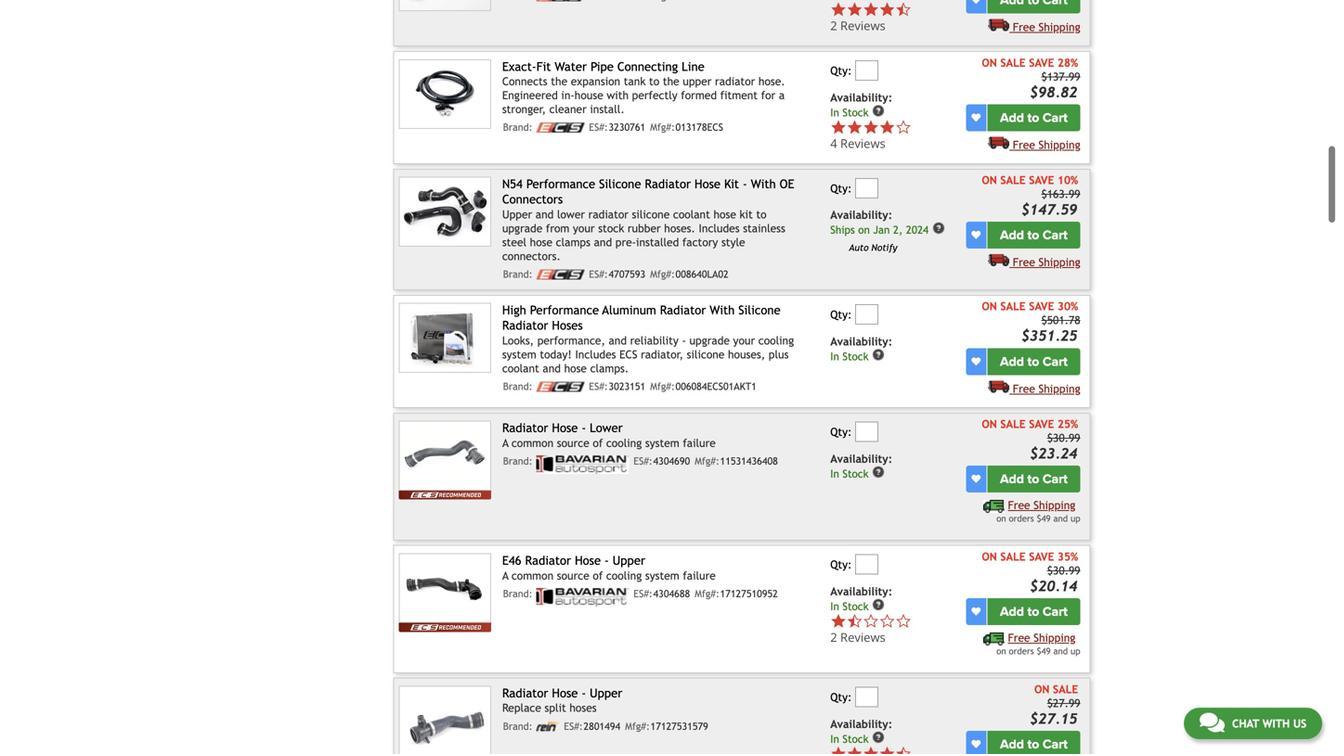 Task type: describe. For each thing, give the bounding box(es) containing it.
radiator up looks,
[[502, 319, 548, 333]]

connectors.
[[502, 250, 561, 263]]

availability: in stock for $20.14
[[830, 585, 892, 613]]

empty star image
[[863, 614, 879, 630]]

cart for $351.25
[[1043, 354, 1068, 370]]

exact-fit water pipe connecting line link
[[502, 59, 705, 74]]

question sign image for 4 reviews
[[872, 104, 885, 117]]

chat
[[1232, 718, 1259, 731]]

free shipping image for $23.24
[[983, 500, 1005, 513]]

radiator hose - upper link
[[502, 687, 622, 701]]

free shipping on orders $49 and up for $20.14
[[997, 632, 1080, 657]]

of inside e46 radiator hose - upper a common source of cooling system failure
[[593, 570, 603, 583]]

1 2 reviews from the top
[[830, 17, 886, 34]]

us
[[1293, 718, 1306, 731]]

performance,
[[537, 334, 605, 347]]

free shipping image for $98.82
[[988, 136, 1009, 149]]

radiator for $98.82
[[715, 75, 755, 88]]

tank
[[624, 75, 646, 88]]

add for $20.14
[[1000, 605, 1024, 620]]

$163.99
[[1041, 188, 1080, 201]]

cooling inside high performance aluminum radiator with silicone radiator hoses looks, performance, and reliability - upgrade your cooling system today! includes ecs radiator, silicone houses, plus coolant and hose clamps.
[[758, 334, 794, 347]]

add to wish list image for $20.14
[[972, 608, 981, 617]]

hose inside e46 radiator hose - upper a common source of cooling system failure
[[575, 554, 601, 568]]

to for $27.15
[[1027, 737, 1039, 753]]

3230761
[[609, 122, 645, 133]]

n54 performance silicone radiator hose kit - with oe connectors upper and lower radiator silicone coolant hose kit to upgrade from your stock rubber hoses. includes stainless steel hose clamps and pre-installed factory style connectors.
[[502, 177, 794, 263]]

1 4 reviews link from the top
[[830, 119, 963, 152]]

4707593
[[609, 269, 645, 280]]

2 for 1st the 2 reviews link from the top
[[830, 17, 837, 34]]

add to cart button for $351.25
[[987, 348, 1080, 375]]

and up ecs
[[609, 334, 627, 347]]

free shipping for $147.59
[[1013, 256, 1080, 269]]

add to cart button for $98.82
[[987, 104, 1080, 131]]

split
[[545, 702, 566, 715]]

pre-
[[615, 236, 636, 249]]

qty: for $98.82
[[830, 64, 852, 77]]

auto notify
[[849, 242, 897, 253]]

pipe
[[591, 59, 614, 74]]

availability: for $20.14
[[830, 585, 892, 598]]

brand: for $351.25
[[503, 381, 533, 393]]

radiator hose - upper replace split hoses
[[502, 687, 622, 715]]

006084ecs01akt1
[[676, 381, 757, 393]]

$49 for $23.24
[[1037, 514, 1051, 524]]

es#: 4707593 mfg#: 008640la02
[[589, 269, 729, 280]]

free up on sale save 10% $163.99 $147.59
[[1013, 138, 1035, 151]]

qty: for $20.14
[[830, 559, 852, 572]]

in for $27.15
[[830, 734, 839, 746]]

to for $351.25
[[1027, 354, 1039, 370]]

qty: for $23.24
[[830, 426, 852, 439]]

availability: for $27.15
[[830, 718, 892, 731]]

mfg#: right '2801494'
[[625, 721, 650, 733]]

radiator inside radiator hose - lower a common source of cooling system failure
[[502, 421, 548, 436]]

radiator,
[[641, 348, 683, 361]]

save for $23.24
[[1029, 418, 1054, 431]]

008640la02
[[676, 269, 729, 280]]

ecs
[[619, 348, 637, 361]]

performance for $351.25
[[530, 303, 599, 318]]

n54
[[502, 177, 523, 191]]

es#: for $20.14
[[634, 589, 653, 600]]

silicone inside high performance aluminum radiator with silicone radiator hoses looks, performance, and reliability - upgrade your cooling system today! includes ecs radiator, silicone houses, plus coolant and hose clamps.
[[687, 348, 725, 361]]

and up from
[[536, 208, 554, 221]]

radiator hose - lower link
[[502, 421, 623, 436]]

to for $98.82
[[1027, 110, 1039, 126]]

- inside high performance aluminum radiator with silicone radiator hoses looks, performance, and reliability - upgrade your cooling system today! includes ecs radiator, silicone houses, plus coolant and hose clamps.
[[682, 334, 686, 347]]

ecs tuning recommends this product. image for $20.14
[[399, 624, 491, 633]]

question sign image for $27.15
[[872, 732, 885, 745]]

on for $98.82
[[982, 56, 997, 69]]

17127531579
[[650, 721, 708, 733]]

on for $20.14
[[982, 551, 997, 564]]

2024
[[906, 224, 929, 237]]

es#: 3230761 mfg#: 013178ecs
[[589, 122, 723, 133]]

2 2 reviews from the top
[[830, 630, 886, 646]]

es#3023151 - 006084ecs01akt1 -  high performance aluminum radiator with silicone radiator hoses  - looks, performance, and reliability - upgrade your cooling system today! includes ecs radiator, silicone houses, plus coolant and hose clamps. - ecs - bmw image
[[399, 303, 491, 373]]

stock for $98.82
[[842, 106, 869, 119]]

2 the from the left
[[663, 75, 679, 88]]

2801494
[[584, 721, 620, 733]]

and down the stock
[[594, 236, 612, 249]]

on for $20.14
[[997, 647, 1006, 657]]

coolant inside high performance aluminum radiator with silicone radiator hoses looks, performance, and reliability - upgrade your cooling system today! includes ecs radiator, silicone houses, plus coolant and hose clamps.
[[502, 362, 539, 375]]

3 availability: in stock from the top
[[830, 453, 892, 481]]

your inside n54 performance silicone radiator hose kit - with oe connectors upper and lower radiator silicone coolant hose kit to upgrade from your stock rubber hoses. includes stainless steel hose clamps and pre-installed factory style connectors.
[[573, 222, 595, 235]]

sale for $147.59
[[1000, 174, 1026, 187]]

on sale save 28% $137.99 $98.82
[[982, 56, 1080, 101]]

radiator for $147.59
[[588, 208, 629, 221]]

lower
[[557, 208, 585, 221]]

today!
[[540, 348, 572, 361]]

ecs - corporate logo image for $147.59
[[536, 270, 584, 280]]

failure inside radiator hose - lower a common source of cooling system failure
[[683, 437, 716, 450]]

17127510952
[[720, 589, 778, 600]]

in-
[[561, 89, 575, 102]]

$351.25
[[1021, 328, 1078, 345]]

1 2 reviews link from the top
[[830, 1, 963, 34]]

ecs - corporate logo image for $351.25
[[536, 382, 584, 392]]

2,
[[893, 224, 903, 237]]

sale inside on sale $27.99 $27.15
[[1053, 683, 1078, 696]]

availability: ships on jan 2, 2024
[[830, 209, 929, 237]]

hoses
[[552, 319, 583, 333]]

1 half star image from the top
[[895, 1, 912, 18]]

silicone inside high performance aluminum radiator with silicone radiator hoses looks, performance, and reliability - upgrade your cooling system today! includes ecs radiator, silicone houses, plus coolant and hose clamps.
[[738, 303, 781, 318]]

empty star image for 2 reviews
[[895, 614, 912, 630]]

5 add to wish list image from the top
[[972, 740, 981, 750]]

to inside exact-fit water pipe connecting line connects the expansion tank to the upper radiator hose. engineered in-house with perfectly formed fitment for a stronger, cleaner install.
[[649, 75, 659, 88]]

system inside radiator hose - lower a common source of cooling system failure
[[645, 437, 679, 450]]

2 question sign image from the top
[[872, 466, 885, 479]]

2 half star image from the top
[[895, 747, 912, 755]]

a inside radiator hose - lower a common source of cooling system failure
[[502, 437, 508, 450]]

stainless
[[743, 222, 785, 235]]

6 qty: from the top
[[830, 691, 852, 704]]

system inside e46 radiator hose - upper a common source of cooling system failure
[[645, 570, 679, 583]]

2 4 reviews link from the top
[[830, 135, 912, 152]]

add for $98.82
[[1000, 110, 1024, 126]]

stronger,
[[502, 103, 546, 116]]

1 the from the left
[[551, 75, 567, 88]]

6 add from the top
[[1000, 737, 1024, 753]]

source inside radiator hose - lower a common source of cooling system failure
[[557, 437, 589, 450]]

clamps.
[[590, 362, 629, 375]]

on for $23.24
[[982, 418, 997, 431]]

replace
[[502, 702, 541, 715]]

on for $147.59
[[982, 174, 997, 187]]

cleaner
[[549, 103, 587, 116]]

style
[[721, 236, 745, 249]]

mfg#: for $351.25
[[650, 381, 675, 393]]

add to wish list image for $23.24
[[972, 475, 981, 484]]

cart for $23.24
[[1043, 472, 1068, 488]]

shipping down $23.24 on the right of page
[[1034, 499, 1076, 512]]

mfg#: for $98.82
[[650, 122, 675, 133]]

add to cart for $23.24
[[1000, 472, 1068, 488]]

free shipping image for $351.25
[[988, 380, 1009, 393]]

es#: for $351.25
[[589, 381, 608, 393]]

cart for $98.82
[[1043, 110, 1068, 126]]

4304688
[[653, 589, 690, 600]]

free down $20.14
[[1008, 632, 1030, 645]]

fit
[[536, 59, 551, 74]]

mfg#: for $20.14
[[695, 589, 720, 600]]

1 reviews from the top
[[840, 17, 886, 34]]

system inside high performance aluminum radiator with silicone radiator hoses looks, performance, and reliability - upgrade your cooling system today! includes ecs radiator, silicone houses, plus coolant and hose clamps.
[[502, 348, 536, 361]]

shipping for free shipping icon to the top
[[1039, 20, 1080, 33]]

of inside radiator hose - lower a common source of cooling system failure
[[593, 437, 603, 450]]

e46 radiator hose - upper a common source of cooling system failure
[[502, 554, 716, 583]]

0 vertical spatial free shipping image
[[988, 18, 1009, 31]]

free up the on sale save 25% $30.99 $23.24
[[1013, 382, 1035, 395]]

radiator inside e46 radiator hose - upper a common source of cooling system failure
[[525, 554, 571, 568]]

free shipping for $351.25
[[1013, 382, 1080, 395]]

stock for $27.15
[[842, 734, 869, 746]]

connecting
[[617, 59, 678, 74]]

add to cart for $147.59
[[1000, 228, 1068, 243]]

shipping for $147.59 free shipping image
[[1039, 256, 1080, 269]]

es#: down hoses
[[564, 721, 583, 733]]

$20.14
[[1030, 578, 1078, 595]]

question sign image for $147.59
[[932, 222, 945, 235]]

with inside exact-fit water pipe connecting line connects the expansion tank to the upper radiator hose. engineered in-house with perfectly formed fitment for a stronger, cleaner install.
[[607, 89, 629, 102]]

11531436408
[[720, 456, 778, 467]]

n54 performance silicone radiator hose kit - with oe connectors link
[[502, 177, 794, 207]]

2 in from the top
[[830, 350, 839, 363]]

formed
[[681, 89, 717, 102]]

exact-fit water pipe connecting line connects the expansion tank to the upper radiator hose. engineered in-house with perfectly formed fitment for a stronger, cleaner install.
[[502, 59, 785, 116]]

half star image
[[847, 614, 863, 630]]

mfg#: for $23.24
[[695, 456, 720, 467]]

$147.59
[[1021, 202, 1078, 218]]

6 brand: from the top
[[503, 721, 533, 733]]

aluminum
[[602, 303, 656, 318]]

stock for $20.14
[[842, 601, 869, 613]]

es#4707593 - 008640la02 - n54 performance silicone radiator hose kit - with oe connectors - upper and lower radiator silicone coolant hose kit to upgrade from your stock rubber hoses. includes stainless steel hose clamps and pre-installed factory style connectors. - ecs - bmw image
[[399, 177, 491, 247]]

on sale save 25% $30.99 $23.24
[[982, 418, 1080, 462]]

3 availability: from the top
[[830, 335, 892, 348]]

sale for $23.24
[[1000, 418, 1026, 431]]

6 add to cart from the top
[[1000, 737, 1068, 753]]

add for $147.59
[[1000, 228, 1024, 243]]

es#: 3023151 mfg#: 006084ecs01akt1
[[589, 381, 757, 393]]

bavarian autosport - corporate logo image for $20.14
[[536, 589, 629, 607]]

free shipping image for $20.14
[[983, 633, 1005, 646]]

- inside radiator hose - lower a common source of cooling system failure
[[582, 421, 586, 436]]

rubber
[[628, 222, 661, 235]]

add for $351.25
[[1000, 354, 1024, 370]]

water
[[555, 59, 587, 74]]

your inside high performance aluminum radiator with silicone radiator hoses looks, performance, and reliability - upgrade your cooling system today! includes ecs radiator, silicone houses, plus coolant and hose clamps.
[[733, 334, 755, 347]]

availability: for $147.59
[[830, 209, 892, 222]]

includes inside high performance aluminum radiator with silicone radiator hoses looks, performance, and reliability - upgrade your cooling system today! includes ecs radiator, silicone houses, plus coolant and hose clamps.
[[575, 348, 616, 361]]

high
[[502, 303, 526, 318]]

clamps
[[556, 236, 591, 249]]

includes inside n54 performance silicone radiator hose kit - with oe connectors upper and lower radiator silicone coolant hose kit to upgrade from your stock rubber hoses. includes stainless steel hose clamps and pre-installed factory style connectors.
[[699, 222, 740, 235]]

auto
[[849, 242, 869, 253]]

shipping for free shipping image related to $351.25
[[1039, 382, 1080, 395]]

es#2801494 - 17127531579 - radiator hose - upper - replace split hoses - rein - bmw image
[[399, 687, 491, 755]]

to for $20.14
[[1027, 605, 1039, 620]]

silicone inside n54 performance silicone radiator hose kit - with oe connectors upper and lower radiator silicone coolant hose kit to upgrade from your stock rubber hoses. includes stainless steel hose clamps and pre-installed factory style connectors.
[[599, 177, 641, 191]]

kit
[[740, 208, 753, 221]]

on for $351.25
[[982, 300, 997, 313]]

in for $98.82
[[830, 106, 839, 119]]

hose inside n54 performance silicone radiator hose kit - with oe connectors upper and lower radiator silicone coolant hose kit to upgrade from your stock rubber hoses. includes stainless steel hose clamps and pre-installed factory style connectors.
[[695, 177, 721, 191]]

steel
[[502, 236, 527, 249]]

free down $147.59
[[1013, 256, 1035, 269]]

add to wish list image for $147.59
[[972, 231, 981, 240]]

stock
[[598, 222, 624, 235]]

with
[[751, 177, 776, 191]]

oe
[[780, 177, 794, 191]]

shipping down $20.14
[[1034, 632, 1076, 645]]

es#: for $23.24
[[634, 456, 653, 467]]

empty star image for 4 reviews
[[895, 119, 912, 136]]

radiator hose - lower a common source of cooling system failure
[[502, 421, 716, 450]]

ships
[[830, 224, 855, 237]]

add to cart for $20.14
[[1000, 605, 1068, 620]]

and down today! at the left top of page
[[543, 362, 561, 375]]

013178ecs
[[676, 122, 723, 133]]

2 2 reviews link from the top
[[830, 17, 912, 34]]

add to cart button for $23.24
[[987, 466, 1080, 493]]

to inside n54 performance silicone radiator hose kit - with oe connectors upper and lower radiator silicone coolant hose kit to upgrade from your stock rubber hoses. includes stainless steel hose clamps and pre-installed factory style connectors.
[[756, 208, 767, 221]]

3 in from the top
[[830, 468, 839, 481]]

4 availability: from the top
[[830, 453, 892, 466]]

hose inside high performance aluminum radiator with silicone radiator hoses looks, performance, and reliability - upgrade your cooling system today! includes ecs radiator, silicone houses, plus coolant and hose clamps.
[[564, 362, 587, 375]]

to for $23.24
[[1027, 472, 1039, 488]]

1 vertical spatial question sign image
[[872, 348, 885, 361]]

install.
[[590, 103, 625, 116]]

30%
[[1058, 300, 1078, 313]]

free shipping on orders $49 and up for $23.24
[[997, 499, 1080, 524]]

rein - corporate logo image
[[536, 722, 559, 732]]



Task type: locate. For each thing, give the bounding box(es) containing it.
0 vertical spatial question sign image
[[872, 104, 885, 117]]

0 vertical spatial common
[[511, 437, 554, 450]]

3 stock from the top
[[842, 468, 869, 481]]

common
[[511, 437, 554, 450], [511, 570, 554, 583]]

bavarian autosport - corporate logo image down e46 radiator hose - upper link
[[536, 589, 629, 607]]

0 horizontal spatial the
[[551, 75, 567, 88]]

2 2 from the top
[[830, 630, 837, 646]]

3 save from the top
[[1029, 300, 1054, 313]]

radiator inside radiator hose - upper replace split hoses
[[502, 687, 548, 701]]

2 availability: from the top
[[830, 209, 892, 222]]

free shipping image
[[988, 18, 1009, 31], [988, 136, 1009, 149], [983, 500, 1005, 513]]

shipping for $98.82's free shipping icon
[[1039, 138, 1080, 151]]

add for $23.24
[[1000, 472, 1024, 488]]

on left 30%
[[982, 300, 997, 313]]

3 ecs - corporate logo image from the top
[[536, 382, 584, 392]]

sale inside on sale save 10% $163.99 $147.59
[[1000, 174, 1026, 187]]

exact-
[[502, 59, 536, 74]]

1 vertical spatial bavarian autosport - corporate logo image
[[536, 589, 629, 607]]

free shipping image up on sale save 10% $163.99 $147.59
[[988, 136, 1009, 149]]

hose inside radiator hose - upper replace split hoses
[[552, 687, 578, 701]]

1 horizontal spatial hose
[[564, 362, 587, 375]]

to down $98.82 at the top right of page
[[1027, 110, 1039, 126]]

high performance aluminum radiator with silicone radiator hoses looks, performance, and reliability - upgrade your cooling system today! includes ecs radiator, silicone houses, plus coolant and hose clamps.
[[502, 303, 794, 375]]

0 vertical spatial up
[[1071, 514, 1080, 524]]

2 reviews
[[830, 17, 886, 34], [830, 630, 886, 646]]

2 orders from the top
[[1009, 647, 1034, 657]]

sale inside on sale save 28% $137.99 $98.82
[[1000, 56, 1026, 69]]

source down "radiator hose - lower" link at the bottom of page
[[557, 437, 589, 450]]

6 availability: from the top
[[830, 718, 892, 731]]

qty: for $351.25
[[830, 308, 852, 321]]

brand: down replace
[[503, 721, 533, 733]]

1 vertical spatial includes
[[575, 348, 616, 361]]

es#: 4304690 mfg#: 11531436408
[[634, 456, 778, 467]]

3 free shipping from the top
[[1013, 256, 1080, 269]]

add to wish list image for $351.25
[[972, 357, 981, 367]]

shipping up 30%
[[1039, 256, 1080, 269]]

to up perfectly
[[649, 75, 659, 88]]

add to cart button down $20.14
[[987, 599, 1080, 626]]

1 vertical spatial $49
[[1037, 647, 1051, 657]]

es#: left the 4304690
[[634, 456, 653, 467]]

1 vertical spatial upper
[[613, 554, 645, 568]]

radiator
[[715, 75, 755, 88], [588, 208, 629, 221]]

0 vertical spatial ecs tuning recommends this product. image
[[399, 491, 491, 500]]

upper
[[683, 75, 712, 88]]

0 vertical spatial a
[[502, 437, 508, 450]]

source
[[557, 437, 589, 450], [557, 570, 589, 583]]

es#: down clamps.
[[589, 381, 608, 393]]

to down $351.25 in the right top of the page
[[1027, 354, 1039, 370]]

upgrade inside n54 performance silicone radiator hose kit - with oe connectors upper and lower radiator silicone coolant hose kit to upgrade from your stock rubber hoses. includes stainless steel hose clamps and pre-installed factory style connectors.
[[502, 222, 543, 235]]

4 cart from the top
[[1043, 472, 1068, 488]]

hose.
[[759, 75, 785, 88]]

line
[[682, 59, 705, 74]]

$23.24
[[1030, 446, 1078, 462]]

perfectly
[[632, 89, 678, 102]]

on left 10%
[[982, 174, 997, 187]]

- inside n54 performance silicone radiator hose kit - with oe connectors upper and lower radiator silicone coolant hose kit to upgrade from your stock rubber hoses. includes stainless steel hose clamps and pre-installed factory style connectors.
[[743, 177, 747, 191]]

0 vertical spatial failure
[[683, 437, 716, 450]]

availability:
[[830, 91, 892, 104], [830, 209, 892, 222], [830, 335, 892, 348], [830, 453, 892, 466], [830, 585, 892, 598], [830, 718, 892, 731]]

0 vertical spatial 2 reviews
[[830, 17, 886, 34]]

4 add from the top
[[1000, 472, 1024, 488]]

coolant up hoses.
[[673, 208, 710, 221]]

4 add to cart button from the top
[[987, 466, 1080, 493]]

mfg#: down installed
[[650, 269, 675, 280]]

0 vertical spatial orders
[[1009, 514, 1034, 524]]

es#:
[[589, 122, 608, 133], [589, 269, 608, 280], [589, 381, 608, 393], [634, 456, 653, 467], [634, 589, 653, 600], [564, 721, 583, 733]]

1 stock from the top
[[842, 106, 869, 119]]

save up $501.78
[[1029, 300, 1054, 313]]

half star image
[[895, 1, 912, 18], [895, 747, 912, 755]]

your
[[573, 222, 595, 235], [733, 334, 755, 347]]

add to cart button down $23.24 on the right of page
[[987, 466, 1080, 493]]

availability: in stock for $98.82
[[830, 91, 892, 119]]

shipping
[[1039, 20, 1080, 33], [1039, 138, 1080, 151], [1039, 256, 1080, 269], [1039, 382, 1080, 395], [1034, 499, 1076, 512], [1034, 632, 1076, 645]]

35%
[[1058, 551, 1078, 564]]

radiator down today! at the left top of page
[[502, 421, 548, 436]]

1 horizontal spatial silicone
[[738, 303, 781, 318]]

silicone up "houses,"
[[738, 303, 781, 318]]

1 vertical spatial free shipping image
[[988, 380, 1009, 393]]

0 vertical spatial silicone
[[599, 177, 641, 191]]

to down $147.59
[[1027, 228, 1039, 243]]

es#3230761 - 013178ecs - exact-fit water pipe connecting line - connects the expansion tank to the upper radiator hose. engineered in-house with perfectly formed fitment for a stronger, cleaner install. - ecs - bmw image
[[399, 59, 491, 129]]

4 save from the top
[[1029, 418, 1054, 431]]

of down lower
[[593, 437, 603, 450]]

es#: 4304688 mfg#: 17127510952
[[634, 589, 778, 600]]

with inside high performance aluminum radiator with silicone radiator hoses looks, performance, and reliability - upgrade your cooling system today! includes ecs radiator, silicone houses, plus coolant and hose clamps.
[[710, 303, 735, 318]]

1 add to wish list image from the top
[[972, 475, 981, 484]]

on for $23.24
[[997, 514, 1006, 524]]

es#: left 4707593
[[589, 269, 608, 280]]

0 vertical spatial includes
[[699, 222, 740, 235]]

0 horizontal spatial silicone
[[632, 208, 670, 221]]

source inside e46 radiator hose - upper a common source of cooling system failure
[[557, 570, 589, 583]]

on sale save 10% $163.99 $147.59
[[982, 174, 1080, 218]]

looks,
[[502, 334, 534, 347]]

$27.99
[[1047, 697, 1080, 710]]

shipping up 10%
[[1039, 138, 1080, 151]]

performance inside high performance aluminum radiator with silicone radiator hoses looks, performance, and reliability - upgrade your cooling system today! includes ecs radiator, silicone houses, plus coolant and hose clamps.
[[530, 303, 599, 318]]

house
[[575, 89, 603, 102]]

up up the 35%
[[1071, 514, 1080, 524]]

on inside the on sale save 25% $30.99 $23.24
[[982, 418, 997, 431]]

es#: for $147.59
[[589, 269, 608, 280]]

silicone up 006084ecs01akt1
[[687, 348, 725, 361]]

sale inside on sale save 35% $30.99 $20.14
[[1000, 551, 1026, 564]]

2 vertical spatial reviews
[[840, 630, 886, 646]]

mfg#: right 4304688
[[695, 589, 720, 600]]

$49 for $20.14
[[1037, 647, 1051, 657]]

save inside on sale save 35% $30.99 $20.14
[[1029, 551, 1054, 564]]

question sign image
[[932, 222, 945, 235], [872, 348, 885, 361], [872, 732, 885, 745]]

1 orders from the top
[[1009, 514, 1034, 524]]

1 add to wish list image from the top
[[972, 0, 981, 5]]

failure up es#: 4304688 mfg#: 17127510952
[[683, 570, 716, 583]]

performance inside n54 performance silicone radiator hose kit - with oe connectors upper and lower radiator silicone coolant hose kit to upgrade from your stock rubber hoses. includes stainless steel hose clamps and pre-installed factory style connectors.
[[526, 177, 595, 191]]

radiator down 008640la02
[[660, 303, 706, 318]]

upgrade up "houses,"
[[689, 334, 730, 347]]

1 2 from the top
[[830, 17, 837, 34]]

on inside on sale save 35% $30.99 $20.14
[[982, 551, 997, 564]]

empty star image
[[895, 119, 912, 136], [879, 614, 895, 630], [895, 614, 912, 630]]

3 add to cart button from the top
[[987, 348, 1080, 375]]

for
[[761, 89, 776, 102]]

1 $49 from the top
[[1037, 514, 1051, 524]]

ecs - corporate logo image for $98.82
[[536, 123, 584, 133]]

a down "radiator hose - lower" link at the bottom of page
[[502, 437, 508, 450]]

1 vertical spatial of
[[593, 570, 603, 583]]

hoses
[[570, 702, 597, 715]]

a down e46
[[502, 570, 508, 583]]

1 vertical spatial silicone
[[687, 348, 725, 361]]

0 vertical spatial reviews
[[840, 17, 886, 34]]

4 in from the top
[[830, 601, 839, 613]]

cart down $20.14
[[1043, 605, 1068, 620]]

0 vertical spatial on
[[858, 224, 870, 237]]

upgrade up steel
[[502, 222, 543, 235]]

a
[[779, 89, 785, 102]]

0 horizontal spatial with
[[607, 89, 629, 102]]

coolant down looks,
[[502, 362, 539, 375]]

on left jan
[[858, 224, 870, 237]]

1 free shipping on orders $49 and up from the top
[[997, 499, 1080, 524]]

and up $27.99 at bottom right
[[1053, 647, 1068, 657]]

1 vertical spatial free shipping on orders $49 and up
[[997, 632, 1080, 657]]

$30.99 inside the on sale save 25% $30.99 $23.24
[[1047, 432, 1080, 445]]

0 vertical spatial source
[[557, 437, 589, 450]]

0 horizontal spatial coolant
[[502, 362, 539, 375]]

reviews
[[840, 17, 886, 34], [840, 135, 886, 152], [840, 630, 886, 646]]

save for $20.14
[[1029, 551, 1054, 564]]

mfg#: for $147.59
[[650, 269, 675, 280]]

1 vertical spatial common
[[511, 570, 554, 583]]

2 ecs tuning recommends this product. image from the top
[[399, 624, 491, 633]]

plus
[[769, 348, 789, 361]]

0 horizontal spatial silicone
[[599, 177, 641, 191]]

1 horizontal spatial upgrade
[[689, 334, 730, 347]]

es#: 2801494 mfg#: 17127531579
[[564, 721, 708, 733]]

es#4304688 - 17127510952 - e46 radiator hose - upper - a common source of cooling system failure - bavarian autosport - bmw image
[[399, 554, 491, 624]]

brand: for $23.24
[[503, 456, 533, 467]]

-
[[743, 177, 747, 191], [682, 334, 686, 347], [582, 421, 586, 436], [605, 554, 609, 568], [582, 687, 586, 701]]

2 $49 from the top
[[1037, 647, 1051, 657]]

2 of from the top
[[593, 570, 603, 583]]

to down $23.24 on the right of page
[[1027, 472, 1039, 488]]

mfg#: down perfectly
[[650, 122, 675, 133]]

in
[[830, 106, 839, 119], [830, 350, 839, 363], [830, 468, 839, 481], [830, 601, 839, 613], [830, 734, 839, 746]]

5 save from the top
[[1029, 551, 1054, 564]]

0 vertical spatial free shipping on orders $49 and up
[[997, 499, 1080, 524]]

question sign image for 2 reviews
[[872, 599, 885, 612]]

sale for $351.25
[[1000, 300, 1026, 313]]

add to cart down $147.59
[[1000, 228, 1068, 243]]

free shipping up 10%
[[1013, 138, 1080, 151]]

5 qty: from the top
[[830, 559, 852, 572]]

shipping up 28%
[[1039, 20, 1080, 33]]

orders up on sale save 35% $30.99 $20.14 at the right bottom of the page
[[1009, 514, 1034, 524]]

3023151
[[609, 381, 645, 393]]

chat with us link
[[1184, 708, 1322, 740]]

$137.99
[[1041, 70, 1080, 83]]

reviews for $20.14
[[840, 630, 886, 646]]

installed
[[636, 236, 679, 249]]

cart
[[1043, 110, 1068, 126], [1043, 228, 1068, 243], [1043, 354, 1068, 370], [1043, 472, 1068, 488], [1043, 605, 1068, 620], [1043, 737, 1068, 753]]

0 vertical spatial free shipping image
[[988, 254, 1009, 267]]

lower
[[590, 421, 623, 436]]

2 reviews from the top
[[840, 135, 886, 152]]

1 source from the top
[[557, 437, 589, 450]]

None text field
[[855, 60, 878, 81], [855, 304, 878, 325], [855, 688, 878, 708], [855, 60, 878, 81], [855, 304, 878, 325], [855, 688, 878, 708]]

1 horizontal spatial silicone
[[687, 348, 725, 361]]

add to wish list image
[[972, 0, 981, 5], [972, 113, 981, 122], [972, 231, 981, 240], [972, 357, 981, 367], [972, 740, 981, 750]]

0 horizontal spatial upgrade
[[502, 222, 543, 235]]

free down $23.24 on the right of page
[[1008, 499, 1030, 512]]

upper inside n54 performance silicone radiator hose kit - with oe connectors upper and lower radiator silicone coolant hose kit to upgrade from your stock rubber hoses. includes stainless steel hose clamps and pre-installed factory style connectors.
[[502, 208, 532, 221]]

4 reviews
[[830, 135, 886, 152]]

1 add from the top
[[1000, 110, 1024, 126]]

0 vertical spatial system
[[502, 348, 536, 361]]

e46 radiator hose - upper link
[[502, 554, 645, 568]]

1 vertical spatial performance
[[530, 303, 599, 318]]

hose left kit
[[695, 177, 721, 191]]

- inside radiator hose - upper replace split hoses
[[582, 687, 586, 701]]

ecs tuning recommends this product. image for $23.24
[[399, 491, 491, 500]]

6 add to cart button from the top
[[987, 732, 1080, 755]]

3 2 reviews link from the top
[[830, 614, 963, 646]]

the
[[551, 75, 567, 88], [663, 75, 679, 88]]

5 availability: from the top
[[830, 585, 892, 598]]

1 vertical spatial ecs tuning recommends this product. image
[[399, 624, 491, 633]]

1 add to cart from the top
[[1000, 110, 1068, 126]]

silicone inside n54 performance silicone radiator hose kit - with oe connectors upper and lower radiator silicone coolant hose kit to upgrade from your stock rubber hoses. includes stainless steel hose clamps and pre-installed factory style connectors.
[[632, 208, 670, 221]]

common inside radiator hose - lower a common source of cooling system failure
[[511, 437, 554, 450]]

2 cart from the top
[[1043, 228, 1068, 243]]

1 vertical spatial silicone
[[738, 303, 781, 318]]

notify
[[871, 242, 897, 253]]

cart for $147.59
[[1043, 228, 1068, 243]]

ecs tuning recommends this product. image
[[399, 491, 491, 500], [399, 624, 491, 633]]

2 vertical spatial upper
[[590, 687, 622, 701]]

5 add to cart from the top
[[1000, 605, 1068, 620]]

2 vertical spatial hose
[[564, 362, 587, 375]]

add to cart button for $20.14
[[987, 599, 1080, 626]]

0 vertical spatial ecs - corporate logo image
[[536, 123, 584, 133]]

2 add to cart from the top
[[1000, 228, 1068, 243]]

0 vertical spatial upper
[[502, 208, 532, 221]]

engineered
[[502, 89, 558, 102]]

up for $20.14
[[1071, 647, 1080, 657]]

1 bavarian autosport - corporate logo image from the top
[[536, 456, 629, 474]]

reviews for $98.82
[[840, 135, 886, 152]]

1 vertical spatial 2 reviews
[[830, 630, 886, 646]]

es#: left 4304688
[[634, 589, 653, 600]]

2 vertical spatial cooling
[[606, 570, 642, 583]]

to for $147.59
[[1027, 228, 1039, 243]]

on inside on sale $27.99 $27.15
[[1034, 683, 1050, 696]]

radiator inside n54 performance silicone radiator hose kit - with oe connectors upper and lower radiator silicone coolant hose kit to upgrade from your stock rubber hoses. includes stainless steel hose clamps and pre-installed factory style connectors.
[[588, 208, 629, 221]]

failure inside e46 radiator hose - upper a common source of cooling system failure
[[683, 570, 716, 583]]

2 stock from the top
[[842, 350, 869, 363]]

save for $98.82
[[1029, 56, 1054, 69]]

free up on sale save 28% $137.99 $98.82
[[1013, 20, 1035, 33]]

comments image
[[1200, 712, 1225, 734]]

0 vertical spatial 2
[[830, 17, 837, 34]]

question sign image
[[872, 104, 885, 117], [872, 466, 885, 479], [872, 599, 885, 612]]

2 reviews link
[[830, 1, 963, 34], [830, 17, 912, 34], [830, 614, 963, 646], [830, 630, 912, 646]]

on
[[982, 56, 997, 69], [982, 174, 997, 187], [982, 300, 997, 313], [982, 418, 997, 431], [982, 551, 997, 564], [1034, 683, 1050, 696]]

free shipping image for $147.59
[[988, 254, 1009, 267]]

$27.15
[[1030, 711, 1078, 728]]

sale inside the on sale save 25% $30.99 $23.24
[[1000, 418, 1026, 431]]

includes up style at the top right
[[699, 222, 740, 235]]

free shipping image up on sale save 30% $501.78 $351.25
[[988, 254, 1009, 267]]

0 vertical spatial your
[[573, 222, 595, 235]]

3 qty: from the top
[[830, 308, 852, 321]]

0 horizontal spatial your
[[573, 222, 595, 235]]

fitment
[[720, 89, 758, 102]]

2 add to cart button from the top
[[987, 222, 1080, 249]]

hoses.
[[664, 222, 695, 235]]

save inside the on sale save 25% $30.99 $23.24
[[1029, 418, 1054, 431]]

3 reviews from the top
[[840, 630, 886, 646]]

es#: down install.
[[589, 122, 608, 133]]

cooling inside e46 radiator hose - upper a common source of cooling system failure
[[606, 570, 642, 583]]

- inside e46 radiator hose - upper a common source of cooling system failure
[[605, 554, 609, 568]]

stock
[[842, 106, 869, 119], [842, 350, 869, 363], [842, 468, 869, 481], [842, 601, 869, 613], [842, 734, 869, 746]]

free shipping up 30%
[[1013, 256, 1080, 269]]

sale inside on sale save 30% $501.78 $351.25
[[1000, 300, 1026, 313]]

25%
[[1058, 418, 1078, 431]]

in for $20.14
[[830, 601, 839, 613]]

3 add to cart from the top
[[1000, 354, 1068, 370]]

2 free shipping on orders $49 and up from the top
[[997, 632, 1080, 657]]

upper inside e46 radiator hose - upper a common source of cooling system failure
[[613, 554, 645, 568]]

availability: in stock
[[830, 91, 892, 119], [830, 335, 892, 363], [830, 453, 892, 481], [830, 585, 892, 613], [830, 718, 892, 746]]

add to cart
[[1000, 110, 1068, 126], [1000, 228, 1068, 243], [1000, 354, 1068, 370], [1000, 472, 1068, 488], [1000, 605, 1068, 620], [1000, 737, 1068, 753]]

failure up es#: 4304690 mfg#: 11531436408
[[683, 437, 716, 450]]

1 vertical spatial free shipping image
[[988, 136, 1009, 149]]

sale for $98.82
[[1000, 56, 1026, 69]]

$501.78
[[1041, 314, 1080, 327]]

hose left lower
[[552, 421, 578, 436]]

0 vertical spatial bavarian autosport - corporate logo image
[[536, 456, 629, 474]]

2 failure from the top
[[683, 570, 716, 583]]

0 vertical spatial cooling
[[758, 334, 794, 347]]

0 vertical spatial silicone
[[632, 208, 670, 221]]

0 vertical spatial performance
[[526, 177, 595, 191]]

$30.99 inside on sale save 35% $30.99 $20.14
[[1047, 565, 1080, 578]]

mfg#: right the 4304690
[[695, 456, 720, 467]]

common down e46
[[511, 570, 554, 583]]

free shipping on orders $49 and up
[[997, 499, 1080, 524], [997, 632, 1080, 657]]

es#4304690 - 11531436408 - radiator hose - lower - a common source of cooling system failure - bavarian autosport - bmw image
[[399, 421, 491, 491]]

1 vertical spatial source
[[557, 570, 589, 583]]

0 horizontal spatial radiator
[[588, 208, 629, 221]]

empty star image right half star image
[[879, 614, 895, 630]]

ecs - corporate logo image
[[536, 123, 584, 133], [536, 270, 584, 280], [536, 382, 584, 392]]

cooling down e46 radiator hose - upper link
[[606, 570, 642, 583]]

2 availability: in stock from the top
[[830, 335, 892, 363]]

on inside on sale save 28% $137.99 $98.82
[[982, 56, 997, 69]]

1 vertical spatial upgrade
[[689, 334, 730, 347]]

free shipping image down on sale save 35% $30.99 $20.14 at the right bottom of the page
[[983, 633, 1005, 646]]

1 save from the top
[[1029, 56, 1054, 69]]

add
[[1000, 110, 1024, 126], [1000, 228, 1024, 243], [1000, 354, 1024, 370], [1000, 472, 1024, 488], [1000, 605, 1024, 620], [1000, 737, 1024, 753]]

add to wish list image for $98.82
[[972, 113, 981, 122]]

hose inside radiator hose - lower a common source of cooling system failure
[[552, 421, 578, 436]]

brand:
[[503, 122, 533, 133], [503, 269, 533, 280], [503, 381, 533, 393], [503, 456, 533, 467], [503, 589, 533, 600], [503, 721, 533, 733]]

1 vertical spatial failure
[[683, 570, 716, 583]]

the up perfectly
[[663, 75, 679, 88]]

sale for $20.14
[[1000, 551, 1026, 564]]

5 add from the top
[[1000, 605, 1024, 620]]

availability: in stock for $27.15
[[830, 718, 892, 746]]

orders
[[1009, 514, 1034, 524], [1009, 647, 1034, 657]]

free shipping on orders $49 and up up the 35%
[[997, 499, 1080, 524]]

upper inside radiator hose - upper replace split hoses
[[590, 687, 622, 701]]

2 vertical spatial on
[[997, 647, 1006, 657]]

on inside on sale save 30% $501.78 $351.25
[[982, 300, 997, 313]]

4 2 reviews link from the top
[[830, 630, 912, 646]]

free shipping
[[1013, 20, 1080, 33], [1013, 138, 1080, 151], [1013, 256, 1080, 269], [1013, 382, 1080, 395]]

1 vertical spatial radiator
[[588, 208, 629, 221]]

1 horizontal spatial the
[[663, 75, 679, 88]]

1 vertical spatial on
[[997, 514, 1006, 524]]

1 horizontal spatial with
[[710, 303, 735, 318]]

1 horizontal spatial coolant
[[673, 208, 710, 221]]

0 vertical spatial radiator
[[715, 75, 755, 88]]

and
[[536, 208, 554, 221], [594, 236, 612, 249], [609, 334, 627, 347], [543, 362, 561, 375], [1053, 514, 1068, 524], [1053, 647, 1068, 657]]

save inside on sale save 28% $137.99 $98.82
[[1029, 56, 1054, 69]]

mfg#:
[[650, 122, 675, 133], [650, 269, 675, 280], [650, 381, 675, 393], [695, 456, 720, 467], [695, 589, 720, 600], [625, 721, 650, 733]]

save for $351.25
[[1029, 300, 1054, 313]]

2 vertical spatial free shipping image
[[983, 633, 1005, 646]]

add to cart down $23.24 on the right of page
[[1000, 472, 1068, 488]]

3 question sign image from the top
[[872, 599, 885, 612]]

5 stock from the top
[[842, 734, 869, 746]]

sale left "25%"
[[1000, 418, 1026, 431]]

1 vertical spatial with
[[710, 303, 735, 318]]

1 brand: from the top
[[503, 122, 533, 133]]

availability: for $98.82
[[830, 91, 892, 104]]

save for $147.59
[[1029, 174, 1054, 187]]

radiator inside exact-fit water pipe connecting line connects the expansion tank to the upper radiator hose. engineered in-house with perfectly formed fitment for a stronger, cleaner install.
[[715, 75, 755, 88]]

1 vertical spatial up
[[1071, 647, 1080, 657]]

sale left 28%
[[1000, 56, 1026, 69]]

cart down $27.15 at the right of page
[[1043, 737, 1068, 753]]

save left "25%"
[[1029, 418, 1054, 431]]

2 bavarian autosport - corporate logo image from the top
[[536, 589, 629, 607]]

1 free shipping from the top
[[1013, 20, 1080, 33]]

brand: for $147.59
[[503, 269, 533, 280]]

es#3236075 - 003631ecs01kt - ecs silicone hose kit - includes upper and lower radiator hoses, water pipe connecting line and aluminum coolant bleeder screw - ecs - bmw image
[[399, 0, 491, 11]]

2 add to wish list image from the top
[[972, 113, 981, 122]]

es#: for $98.82
[[589, 122, 608, 133]]

1 a from the top
[[502, 437, 508, 450]]

2 $30.99 from the top
[[1047, 565, 1080, 578]]

2 free shipping from the top
[[1013, 138, 1080, 151]]

hose up connectors.
[[530, 236, 553, 249]]

bavarian autosport - corporate logo image
[[536, 456, 629, 474], [536, 589, 629, 607]]

of
[[593, 437, 603, 450], [593, 570, 603, 583]]

4 brand: from the top
[[503, 456, 533, 467]]

1 add to cart button from the top
[[987, 104, 1080, 131]]

hose
[[695, 177, 721, 191], [552, 421, 578, 436], [575, 554, 601, 568], [552, 687, 578, 701]]

0 vertical spatial with
[[607, 89, 629, 102]]

to up stainless
[[756, 208, 767, 221]]

2 for 2nd the 2 reviews link from the bottom of the page
[[830, 630, 837, 646]]

1 availability: in stock from the top
[[830, 91, 892, 119]]

1 common from the top
[[511, 437, 554, 450]]

0 vertical spatial coolant
[[673, 208, 710, 221]]

brand: down looks,
[[503, 381, 533, 393]]

save inside on sale save 10% $163.99 $147.59
[[1029, 174, 1054, 187]]

radiator inside n54 performance silicone radiator hose kit - with oe connectors upper and lower radiator silicone coolant hose kit to upgrade from your stock rubber hoses. includes stainless steel hose clamps and pre-installed factory style connectors.
[[645, 177, 691, 191]]

0 vertical spatial add to wish list image
[[972, 475, 981, 484]]

radiator up the stock
[[588, 208, 629, 221]]

0 vertical spatial question sign image
[[932, 222, 945, 235]]

free shipping for $98.82
[[1013, 138, 1080, 151]]

cart for $20.14
[[1043, 605, 1068, 620]]

3 add to wish list image from the top
[[972, 231, 981, 240]]

2 vertical spatial system
[[645, 570, 679, 583]]

free shipping up "25%"
[[1013, 382, 1080, 395]]

add to wish list image
[[972, 475, 981, 484], [972, 608, 981, 617]]

4 add to wish list image from the top
[[972, 357, 981, 367]]

0 horizontal spatial hose
[[530, 236, 553, 249]]

0 vertical spatial $30.99
[[1047, 432, 1080, 445]]

1 vertical spatial reviews
[[840, 135, 886, 152]]

1 failure from the top
[[683, 437, 716, 450]]

1 in from the top
[[830, 106, 839, 119]]

brand: for $98.82
[[503, 122, 533, 133]]

2 horizontal spatial with
[[1262, 718, 1290, 731]]

3 add from the top
[[1000, 354, 1024, 370]]

1 vertical spatial your
[[733, 334, 755, 347]]

5 brand: from the top
[[503, 589, 533, 600]]

cooling inside radiator hose - lower a common source of cooling system failure
[[606, 437, 642, 450]]

2
[[830, 17, 837, 34], [830, 630, 837, 646]]

2 vertical spatial free shipping image
[[983, 500, 1005, 513]]

1 question sign image from the top
[[872, 104, 885, 117]]

free shipping up 28%
[[1013, 20, 1080, 33]]

1 vertical spatial $30.99
[[1047, 565, 1080, 578]]

add to cart for $98.82
[[1000, 110, 1068, 126]]

free shipping image
[[988, 254, 1009, 267], [988, 380, 1009, 393], [983, 633, 1005, 646]]

includes up clamps.
[[575, 348, 616, 361]]

reliability
[[630, 334, 679, 347]]

4 add to cart from the top
[[1000, 472, 1068, 488]]

0 vertical spatial of
[[593, 437, 603, 450]]

star image
[[830, 1, 847, 18], [863, 119, 879, 136], [879, 119, 895, 136], [847, 747, 863, 755], [879, 747, 895, 755]]

chat with us
[[1232, 718, 1306, 731]]

1 vertical spatial hose
[[530, 236, 553, 249]]

6 cart from the top
[[1043, 737, 1068, 753]]

4 free shipping from the top
[[1013, 382, 1080, 395]]

free shipping image up on sale save 35% $30.99 $20.14 at the right bottom of the page
[[983, 500, 1005, 513]]

upper up es#: 4304688 mfg#: 17127510952
[[613, 554, 645, 568]]

cart down $23.24 on the right of page
[[1043, 472, 1068, 488]]

on inside availability: ships on jan 2, 2024
[[858, 224, 870, 237]]

1 vertical spatial 2
[[830, 630, 837, 646]]

0 horizontal spatial includes
[[575, 348, 616, 361]]

orders for $23.24
[[1009, 514, 1034, 524]]

1 vertical spatial cooling
[[606, 437, 642, 450]]

coolant inside n54 performance silicone radiator hose kit - with oe connectors upper and lower radiator silicone coolant hose kit to upgrade from your stock rubber hoses. includes stainless steel hose clamps and pre-installed factory style connectors.
[[673, 208, 710, 221]]

5 cart from the top
[[1043, 605, 1068, 620]]

performance up hoses
[[530, 303, 599, 318]]

2 horizontal spatial hose
[[714, 208, 736, 221]]

2 vertical spatial question sign image
[[872, 599, 885, 612]]

4 stock from the top
[[842, 601, 869, 613]]

high performance aluminum radiator with silicone radiator hoses link
[[502, 303, 781, 333]]

on inside on sale save 10% $163.99 $147.59
[[982, 174, 997, 187]]

None text field
[[855, 178, 878, 199], [855, 422, 878, 443], [855, 555, 878, 575], [855, 178, 878, 199], [855, 422, 878, 443], [855, 555, 878, 575]]

silicone up rubber
[[632, 208, 670, 221]]

system
[[502, 348, 536, 361], [645, 437, 679, 450], [645, 570, 679, 583]]

performance up lower
[[526, 177, 595, 191]]

$30.99 down the 35%
[[1047, 565, 1080, 578]]

mfg#: down radiator,
[[650, 381, 675, 393]]

on sale $27.99 $27.15
[[1030, 683, 1080, 728]]

1 vertical spatial add to wish list image
[[972, 608, 981, 617]]

bavarian autosport - corporate logo image for $23.24
[[536, 456, 629, 474]]

common inside e46 radiator hose - upper a common source of cooling system failure
[[511, 570, 554, 583]]

with
[[607, 89, 629, 102], [710, 303, 735, 318], [1262, 718, 1290, 731]]

upgrade inside high performance aluminum radiator with silicone radiator hoses looks, performance, and reliability - upgrade your cooling system today! includes ecs radiator, silicone houses, plus coolant and hose clamps.
[[689, 334, 730, 347]]

sale up $27.99 at bottom right
[[1053, 683, 1078, 696]]

2 save from the top
[[1029, 174, 1054, 187]]

add to cart down $20.14
[[1000, 605, 1068, 620]]

4 qty: from the top
[[830, 426, 852, 439]]

radiator up fitment
[[715, 75, 755, 88]]

orders for $20.14
[[1009, 647, 1034, 657]]

1 vertical spatial a
[[502, 570, 508, 583]]

0 vertical spatial hose
[[714, 208, 736, 221]]

5 availability: in stock from the top
[[830, 718, 892, 746]]

free shipping image up the on sale save 25% $30.99 $23.24
[[988, 380, 1009, 393]]

4 availability: in stock from the top
[[830, 585, 892, 613]]

and up the 35%
[[1053, 514, 1068, 524]]

brand: down "radiator hose - lower" link at the bottom of page
[[503, 456, 533, 467]]

sale
[[1000, 56, 1026, 69], [1000, 174, 1026, 187], [1000, 300, 1026, 313], [1000, 418, 1026, 431], [1000, 551, 1026, 564], [1053, 683, 1078, 696]]

hose up split
[[552, 687, 578, 701]]

1 vertical spatial orders
[[1009, 647, 1034, 657]]

performance for $147.59
[[526, 177, 595, 191]]

2 qty: from the top
[[830, 182, 852, 195]]

0 vertical spatial $49
[[1037, 514, 1051, 524]]

1 vertical spatial coolant
[[502, 362, 539, 375]]

cooling down lower
[[606, 437, 642, 450]]

on left the 35%
[[982, 551, 997, 564]]

1 vertical spatial half star image
[[895, 747, 912, 755]]

add to cart down $351.25 in the right top of the page
[[1000, 354, 1068, 370]]

1 cart from the top
[[1043, 110, 1068, 126]]

star image
[[847, 1, 863, 18], [863, 1, 879, 18], [879, 1, 895, 18], [830, 119, 847, 136], [847, 119, 863, 136], [830, 614, 847, 630], [830, 747, 847, 755], [863, 747, 879, 755]]

4304690
[[653, 456, 690, 467]]

connects
[[502, 75, 548, 88]]

2 vertical spatial ecs - corporate logo image
[[536, 382, 584, 392]]

cart down $351.25 in the right top of the page
[[1043, 354, 1068, 370]]

$98.82
[[1030, 84, 1078, 101]]

save inside on sale save 30% $501.78 $351.25
[[1029, 300, 1054, 313]]

$49
[[1037, 514, 1051, 524], [1037, 647, 1051, 657]]

1 ecs - corporate logo image from the top
[[536, 123, 584, 133]]

a inside e46 radiator hose - upper a common source of cooling system failure
[[502, 570, 508, 583]]

4
[[830, 135, 837, 152]]

radiator up hoses.
[[645, 177, 691, 191]]

availability: inside availability: ships on jan 2, 2024
[[830, 209, 892, 222]]

1 vertical spatial system
[[645, 437, 679, 450]]

from
[[546, 222, 570, 235]]

2 vertical spatial with
[[1262, 718, 1290, 731]]

up for $23.24
[[1071, 514, 1080, 524]]

jan
[[873, 224, 890, 237]]

1 horizontal spatial your
[[733, 334, 755, 347]]

2 ecs - corporate logo image from the top
[[536, 270, 584, 280]]

cart down $147.59
[[1043, 228, 1068, 243]]

sale left the 35%
[[1000, 551, 1026, 564]]

orders up on sale $27.99 $27.15
[[1009, 647, 1034, 657]]

5 in from the top
[[830, 734, 839, 746]]

add to cart button down $98.82 at the top right of page
[[987, 104, 1080, 131]]

on up $27.99 at bottom right
[[1034, 683, 1050, 696]]

1 availability: from the top
[[830, 91, 892, 104]]

2 vertical spatial question sign image
[[872, 732, 885, 745]]

1 horizontal spatial radiator
[[715, 75, 755, 88]]



Task type: vqa. For each thing, say whether or not it's contained in the screenshot.
ES#: 3023151 Mfg#: 006084ECS01AKT1
yes



